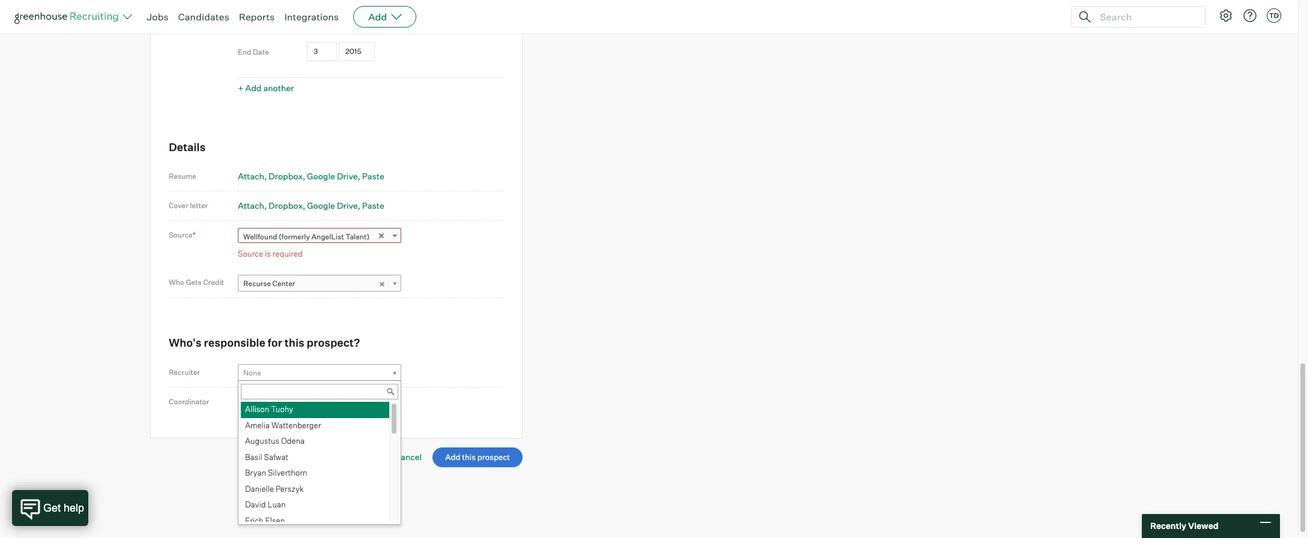 Task type: vqa. For each thing, say whether or not it's contained in the screenshot.
and
no



Task type: locate. For each thing, give the bounding box(es) containing it.
perszyk
[[276, 485, 304, 494]]

1 vertical spatial dropbox link
[[269, 201, 305, 211]]

date right the start
[[256, 20, 272, 29]]

dropbox link for cover letter
[[269, 201, 305, 211]]

who's responsible for this prospect?
[[169, 337, 360, 350]]

wellfound (formerly angellist talent) link
[[238, 229, 401, 246]]

recurse center
[[243, 279, 295, 288]]

mm text field left yyyy text box
[[307, 15, 337, 34]]

0 vertical spatial google drive link
[[307, 171, 360, 182]]

0 vertical spatial dropbox
[[269, 171, 303, 182]]

1 vertical spatial drive
[[337, 201, 358, 211]]

who gets credit
[[169, 278, 224, 287]]

none down the who's responsible for this prospect?
[[243, 369, 261, 378]]

allison tuohy option
[[241, 403, 389, 419]]

2 google from the top
[[307, 201, 335, 211]]

google for resume
[[307, 171, 335, 182]]

basil
[[245, 453, 262, 463]]

add
[[368, 11, 387, 23], [245, 83, 262, 93]]

this
[[285, 337, 304, 350]]

td
[[1269, 11, 1279, 20]]

1 vertical spatial attach link
[[238, 201, 267, 211]]

wellfound (formerly angellist talent)
[[243, 233, 370, 242]]

1 drive from the top
[[337, 171, 358, 182]]

source down cover
[[169, 231, 193, 240]]

recurse
[[243, 279, 271, 288]]

paste for resume
[[362, 171, 384, 182]]

1 vertical spatial none link
[[238, 395, 401, 412]]

(formerly
[[279, 233, 310, 242]]

none
[[243, 369, 261, 378], [243, 399, 261, 408]]

attach
[[238, 171, 264, 182], [238, 201, 264, 211]]

resume
[[169, 172, 196, 181]]

2 dropbox from the top
[[269, 201, 303, 211]]

1 vertical spatial google
[[307, 201, 335, 211]]

allison
[[245, 405, 269, 415]]

basil safwat option
[[241, 451, 389, 466]]

source left is
[[238, 250, 263, 259]]

MM text field
[[307, 15, 337, 34], [307, 42, 337, 61]]

none link down prospect? on the left bottom
[[238, 365, 401, 382]]

dropbox
[[269, 171, 303, 182], [269, 201, 303, 211]]

2 attach from the top
[[238, 201, 264, 211]]

attach link
[[238, 171, 267, 182], [238, 201, 267, 211]]

+ add another link
[[238, 83, 294, 93]]

2 mm text field from the top
[[307, 42, 337, 61]]

None text field
[[241, 385, 398, 400]]

candidates link
[[178, 11, 229, 23]]

recently viewed
[[1151, 522, 1219, 532]]

google
[[307, 171, 335, 182], [307, 201, 335, 211]]

add right the +
[[245, 83, 262, 93]]

*
[[193, 231, 196, 240]]

1 none from the top
[[243, 369, 261, 378]]

1 vertical spatial source
[[238, 250, 263, 259]]

attach dropbox google drive paste
[[238, 171, 384, 182], [238, 201, 384, 211]]

1 dropbox link from the top
[[269, 171, 305, 182]]

elsen
[[265, 517, 285, 526]]

1 horizontal spatial source
[[238, 250, 263, 259]]

none link
[[238, 365, 401, 382], [238, 395, 401, 412]]

0 vertical spatial date
[[256, 20, 272, 29]]

1 vertical spatial mm text field
[[307, 42, 337, 61]]

cancel
[[395, 452, 422, 463]]

attach for resume
[[238, 171, 264, 182]]

0 horizontal spatial source
[[169, 231, 193, 240]]

reports
[[239, 11, 275, 23]]

recurse center link
[[238, 275, 401, 293]]

paste
[[362, 171, 384, 182], [362, 201, 384, 211]]

talent)
[[346, 233, 370, 242]]

1 vertical spatial attach
[[238, 201, 264, 211]]

cover letter
[[169, 201, 208, 210]]

0 vertical spatial mm text field
[[307, 15, 337, 34]]

source
[[169, 231, 193, 240], [238, 250, 263, 259]]

2 none from the top
[[243, 399, 261, 408]]

mm text field for start date
[[307, 15, 337, 34]]

none up amelia
[[243, 399, 261, 408]]

1 google drive link from the top
[[307, 171, 360, 182]]

1 attach from the top
[[238, 171, 264, 182]]

attach link for resume
[[238, 171, 267, 182]]

1 vertical spatial none
[[243, 399, 261, 408]]

0 vertical spatial drive
[[337, 171, 358, 182]]

google drive link
[[307, 171, 360, 182], [307, 201, 360, 211]]

configure image
[[1219, 8, 1233, 23]]

safwat
[[264, 453, 288, 463]]

wattenberger
[[272, 421, 321, 431]]

0 horizontal spatial add
[[245, 83, 262, 93]]

1 attach link from the top
[[238, 171, 267, 182]]

date right end
[[253, 47, 269, 56]]

2 paste link from the top
[[362, 201, 384, 211]]

center
[[273, 279, 295, 288]]

attach dropbox google drive paste for resume
[[238, 171, 384, 182]]

for
[[268, 337, 282, 350]]

details
[[169, 140, 206, 154]]

reports link
[[239, 11, 275, 23]]

1 horizontal spatial add
[[368, 11, 387, 23]]

integrations
[[284, 11, 339, 23]]

source is required
[[238, 250, 303, 259]]

another
[[263, 83, 294, 93]]

drive for resume
[[337, 171, 358, 182]]

0 vertical spatial add
[[368, 11, 387, 23]]

source for source *
[[169, 231, 193, 240]]

none link up amelia wattenberger option on the bottom of the page
[[238, 395, 401, 412]]

None submit
[[433, 448, 523, 468]]

1 vertical spatial add
[[245, 83, 262, 93]]

1 vertical spatial attach dropbox google drive paste
[[238, 201, 384, 211]]

recently
[[1151, 522, 1187, 532]]

attach for cover letter
[[238, 201, 264, 211]]

1 vertical spatial dropbox
[[269, 201, 303, 211]]

2 dropbox link from the top
[[269, 201, 305, 211]]

0 vertical spatial none link
[[238, 365, 401, 382]]

dropbox link
[[269, 171, 305, 182], [269, 201, 305, 211]]

2 drive from the top
[[337, 201, 358, 211]]

drive
[[337, 171, 358, 182], [337, 201, 358, 211]]

danielle perszyk option
[[241, 482, 389, 498]]

0 vertical spatial none
[[243, 369, 261, 378]]

angellist
[[312, 233, 344, 242]]

1 mm text field from the top
[[307, 15, 337, 34]]

prospect?
[[307, 337, 360, 350]]

1 vertical spatial paste
[[362, 201, 384, 211]]

required
[[273, 250, 303, 259]]

1 paste from the top
[[362, 171, 384, 182]]

odena
[[281, 437, 305, 447]]

1 vertical spatial google drive link
[[307, 201, 360, 211]]

start
[[238, 20, 255, 29]]

1 vertical spatial date
[[253, 47, 269, 56]]

1 vertical spatial paste link
[[362, 201, 384, 211]]

1 attach dropbox google drive paste from the top
[[238, 171, 384, 182]]

0 vertical spatial attach
[[238, 171, 264, 182]]

date
[[256, 20, 272, 29], [253, 47, 269, 56]]

david luan
[[245, 501, 286, 510]]

candidates
[[178, 11, 229, 23]]

source *
[[169, 231, 196, 240]]

0 vertical spatial attach dropbox google drive paste
[[238, 171, 384, 182]]

0 vertical spatial google
[[307, 171, 335, 182]]

2 paste from the top
[[362, 201, 384, 211]]

0 vertical spatial attach link
[[238, 171, 267, 182]]

2 attach link from the top
[[238, 201, 267, 211]]

1 paste link from the top
[[362, 171, 384, 182]]

add up yyyy text field
[[368, 11, 387, 23]]

mm text field left yyyy text field
[[307, 42, 337, 61]]

education element
[[238, 0, 504, 97]]

2 google drive link from the top
[[307, 201, 360, 211]]

0 vertical spatial paste
[[362, 171, 384, 182]]

paste link for resume
[[362, 171, 384, 182]]

list box
[[239, 403, 398, 530]]

td button
[[1267, 8, 1281, 23]]

bryan
[[245, 469, 266, 478]]

0 vertical spatial source
[[169, 231, 193, 240]]

0 vertical spatial dropbox link
[[269, 171, 305, 182]]

0 vertical spatial paste link
[[362, 171, 384, 182]]

date for end date
[[253, 47, 269, 56]]

end
[[238, 47, 251, 56]]

paste link
[[362, 171, 384, 182], [362, 201, 384, 211]]

responsible
[[204, 337, 265, 350]]

dropbox for cover letter
[[269, 201, 303, 211]]

1 google from the top
[[307, 171, 335, 182]]

add inside popup button
[[368, 11, 387, 23]]

1 dropbox from the top
[[269, 171, 303, 182]]

2 attach dropbox google drive paste from the top
[[238, 201, 384, 211]]

list box containing allison tuohy
[[239, 403, 398, 530]]

letter
[[190, 201, 208, 210]]

add button
[[353, 6, 416, 28]]



Task type: describe. For each thing, give the bounding box(es) containing it.
credit
[[203, 278, 224, 287]]

paste link for cover letter
[[362, 201, 384, 211]]

dropbox link for resume
[[269, 171, 305, 182]]

google drive link for cover letter
[[307, 201, 360, 211]]

augustus odena option
[[241, 435, 389, 451]]

wellfound
[[243, 233, 277, 242]]

david
[[245, 501, 266, 510]]

dropbox for resume
[[269, 171, 303, 182]]

augustus odena
[[245, 437, 305, 447]]

none for 2nd none link from the top
[[243, 399, 261, 408]]

paste for cover letter
[[362, 201, 384, 211]]

add inside education element
[[245, 83, 262, 93]]

recruiter
[[169, 368, 200, 377]]

google drive link for resume
[[307, 171, 360, 182]]

danielle
[[245, 485, 274, 494]]

amelia
[[245, 421, 270, 431]]

source for source is required
[[238, 250, 263, 259]]

cancel link
[[395, 452, 422, 463]]

cover
[[169, 201, 188, 210]]

allison tuohy
[[245, 405, 293, 415]]

Search text field
[[1097, 8, 1194, 26]]

integrations link
[[284, 11, 339, 23]]

end date
[[238, 47, 269, 56]]

basil safwat
[[245, 453, 288, 463]]

none for 2nd none link from the bottom of the page
[[243, 369, 261, 378]]

is
[[265, 250, 271, 259]]

erich elsen option
[[241, 514, 389, 530]]

google for cover letter
[[307, 201, 335, 211]]

who
[[169, 278, 184, 287]]

danielle perszyk
[[245, 485, 304, 494]]

amelia wattenberger
[[245, 421, 321, 431]]

erich
[[245, 517, 264, 526]]

amelia wattenberger option
[[241, 419, 389, 435]]

bryan silverthorn
[[245, 469, 307, 478]]

+
[[238, 83, 243, 93]]

greenhouse recruiting image
[[14, 10, 123, 24]]

1 none link from the top
[[238, 365, 401, 382]]

start date
[[238, 20, 272, 29]]

date for start date
[[256, 20, 272, 29]]

erich elsen
[[245, 517, 285, 526]]

silverthorn
[[268, 469, 307, 478]]

+ add another
[[238, 83, 294, 93]]

drive for cover letter
[[337, 201, 358, 211]]

gets
[[186, 278, 202, 287]]

david luan option
[[241, 498, 389, 514]]

coordinator
[[169, 398, 209, 407]]

YYYY text field
[[339, 15, 375, 34]]

bryan silverthorn option
[[241, 466, 389, 482]]

jobs link
[[147, 11, 169, 23]]

who's
[[169, 337, 202, 350]]

attach link for cover letter
[[238, 201, 267, 211]]

luan
[[268, 501, 286, 510]]

viewed
[[1188, 522, 1219, 532]]

2 none link from the top
[[238, 395, 401, 412]]

YYYY text field
[[339, 42, 375, 61]]

jobs
[[147, 11, 169, 23]]

mm text field for end date
[[307, 42, 337, 61]]

tuohy
[[271, 405, 293, 415]]

augustus
[[245, 437, 279, 447]]

attach dropbox google drive paste for cover letter
[[238, 201, 384, 211]]

td button
[[1265, 6, 1284, 25]]



